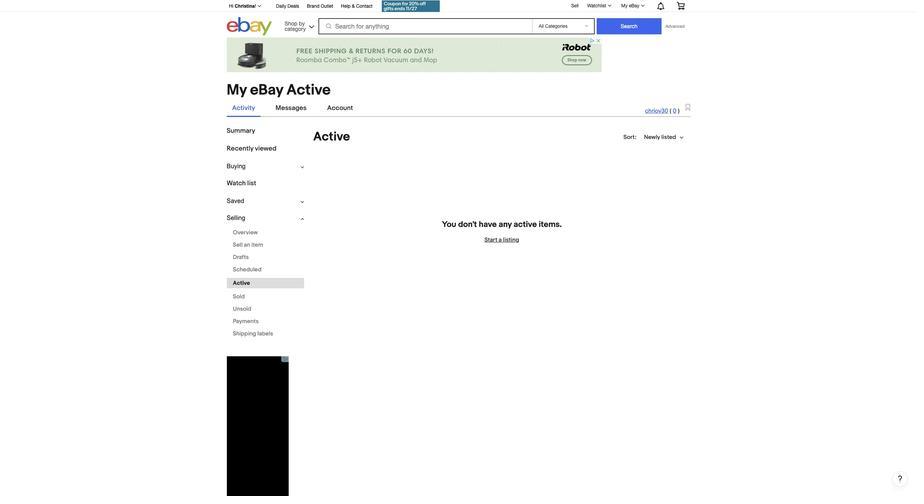Task type: describe. For each thing, give the bounding box(es) containing it.
list
[[247, 180, 256, 188]]

!
[[255, 3, 256, 9]]

brand outlet link
[[307, 2, 333, 11]]

unsold
[[233, 306, 251, 313]]

shipping labels link
[[227, 330, 304, 338]]

watch list
[[227, 180, 256, 188]]

selling button
[[227, 215, 304, 222]]

you
[[442, 220, 456, 230]]

drafts
[[233, 254, 249, 261]]

make active your my ebay homepage image
[[686, 104, 690, 111]]

sell an item
[[233, 242, 263, 249]]

watchlist link
[[583, 1, 615, 10]]

account navigation
[[225, 0, 691, 13]]

hi christina !
[[229, 3, 256, 9]]

brand outlet
[[307, 3, 333, 9]]

sold
[[233, 293, 245, 301]]

overview
[[233, 229, 258, 237]]

my for my ebay active
[[227, 81, 247, 99]]

christina
[[235, 3, 255, 9]]

listed
[[662, 134, 676, 141]]

account link
[[322, 101, 359, 116]]

don't
[[458, 220, 477, 230]]

item
[[252, 242, 263, 249]]

labels
[[257, 331, 273, 338]]

newly listed
[[644, 134, 676, 141]]

1 vertical spatial active
[[313, 130, 350, 145]]

deals
[[288, 3, 299, 9]]

start
[[485, 237, 497, 244]]

sell an item link
[[227, 241, 304, 249]]

recently
[[227, 145, 254, 153]]

payments
[[233, 318, 259, 326]]

active
[[514, 220, 537, 230]]

sold link
[[227, 293, 304, 301]]

listing
[[503, 237, 519, 244]]

my ebay
[[621, 3, 640, 9]]

a
[[499, 237, 502, 244]]

help & contact link
[[341, 2, 373, 11]]

have
[[479, 220, 497, 230]]

0
[[673, 108, 677, 115]]

active link
[[227, 278, 304, 289]]

newly
[[644, 134, 660, 141]]

activity
[[232, 104, 255, 112]]

drafts link
[[227, 254, 304, 262]]

shipping
[[233, 331, 256, 338]]

outlet
[[321, 3, 333, 9]]

recently viewed link
[[227, 145, 277, 153]]

ebay for my ebay active
[[250, 81, 283, 99]]

saved button
[[227, 198, 304, 205]]

hi
[[229, 3, 233, 9]]

shop
[[285, 20, 298, 26]]

daily
[[276, 3, 286, 9]]

2 advertisement region from the top
[[227, 357, 289, 497]]



Task type: locate. For each thing, give the bounding box(es) containing it.
ebay up activity
[[250, 81, 283, 99]]

advanced
[[666, 24, 685, 29]]

1 horizontal spatial ebay
[[629, 3, 640, 9]]

an
[[244, 242, 250, 249]]

active up messages
[[287, 81, 331, 99]]

scheduled
[[233, 266, 262, 274]]

payments link
[[227, 318, 304, 326]]

watch list link
[[227, 180, 256, 188]]

help & contact
[[341, 3, 373, 9]]

buying
[[227, 163, 246, 170]]

1 vertical spatial sell
[[233, 242, 243, 249]]

1 vertical spatial advertisement region
[[227, 357, 289, 497]]

daily deals
[[276, 3, 299, 9]]

&
[[352, 3, 355, 9]]

ebay inside account navigation
[[629, 3, 640, 9]]

Search for anything text field
[[320, 19, 531, 34]]

scheduled link
[[227, 266, 304, 274]]

sell
[[571, 3, 579, 8], [233, 242, 243, 249]]

ebay
[[629, 3, 640, 9], [250, 81, 283, 99]]

any
[[499, 220, 512, 230]]

start a listing link
[[317, 237, 687, 244]]

0 horizontal spatial sell
[[233, 242, 243, 249]]

0 vertical spatial sell
[[571, 3, 579, 8]]

0 vertical spatial advertisement region
[[227, 37, 602, 72]]

shop by category banner
[[225, 0, 691, 37]]

you don't have any active items.
[[442, 220, 562, 230]]

my
[[621, 3, 628, 9], [227, 81, 247, 99]]

shop by category
[[285, 20, 306, 32]]

my right watchlist 'link'
[[621, 3, 628, 9]]

sell left an
[[233, 242, 243, 249]]

summary link
[[227, 127, 255, 135]]

saved
[[227, 198, 244, 204]]

account
[[327, 104, 353, 112]]

buying button
[[227, 163, 304, 170]]

selling
[[227, 215, 245, 221]]

get an extra 20% off image
[[382, 0, 440, 12]]

unsold link
[[227, 305, 304, 314]]

advanced link
[[662, 19, 689, 34]]

0 horizontal spatial my
[[227, 81, 247, 99]]

newly listed button
[[638, 130, 691, 145]]

none submit inside shop by category banner
[[597, 18, 662, 34]]

my inside "my ebay" link
[[621, 3, 628, 9]]

sell link
[[568, 3, 582, 8]]

sell left watchlist
[[571, 3, 579, 8]]

shop by category button
[[281, 17, 316, 34]]

active
[[287, 81, 331, 99], [313, 130, 350, 145], [233, 280, 250, 287]]

active down account link
[[313, 130, 350, 145]]

sell for sell an item
[[233, 242, 243, 249]]

0 vertical spatial my
[[621, 3, 628, 9]]

brand
[[307, 3, 320, 9]]

sell inside account navigation
[[571, 3, 579, 8]]

my ebay active
[[227, 81, 331, 99]]

active inside active link
[[233, 280, 250, 287]]

chriov30 link
[[645, 108, 668, 115]]

my up activity
[[227, 81, 247, 99]]

daily deals link
[[276, 2, 299, 11]]

contact
[[356, 3, 373, 9]]

advertisement region
[[227, 37, 602, 72], [227, 357, 289, 497]]

recently viewed
[[227, 145, 277, 153]]

your shopping cart image
[[676, 2, 685, 10]]

summary
[[227, 127, 255, 135]]

2 vertical spatial active
[[233, 280, 250, 287]]

watch
[[227, 180, 246, 188]]

category
[[285, 26, 306, 32]]

sort:
[[624, 134, 637, 141]]

watchlist
[[587, 3, 606, 9]]

my for my ebay
[[621, 3, 628, 9]]

start a listing
[[485, 237, 519, 244]]

help, opens dialogs image
[[897, 476, 904, 483]]

1 advertisement region from the top
[[227, 37, 602, 72]]

1 horizontal spatial sell
[[571, 3, 579, 8]]

overview link
[[227, 229, 304, 237]]

shipping labels
[[233, 331, 273, 338]]

active up the sold
[[233, 280, 250, 287]]

ebay right watchlist 'link'
[[629, 3, 640, 9]]

activity link
[[227, 101, 261, 116]]

1 vertical spatial my
[[227, 81, 247, 99]]

0 vertical spatial ebay
[[629, 3, 640, 9]]

viewed
[[255, 145, 277, 153]]

help
[[341, 3, 351, 9]]

1 vertical spatial ebay
[[250, 81, 283, 99]]

None submit
[[597, 18, 662, 34]]

messages
[[276, 104, 307, 112]]

1 horizontal spatial my
[[621, 3, 628, 9]]

0 link
[[673, 108, 677, 115]]

by
[[299, 20, 305, 26]]

my ebay link
[[617, 1, 648, 10]]

ebay for my ebay
[[629, 3, 640, 9]]

messages link
[[270, 101, 312, 116]]

items.
[[539, 220, 562, 230]]

chriov30
[[645, 108, 668, 115]]

0 vertical spatial active
[[287, 81, 331, 99]]

0 horizontal spatial ebay
[[250, 81, 283, 99]]

sell for sell
[[571, 3, 579, 8]]



Task type: vqa. For each thing, say whether or not it's contained in the screenshot.
the 'chriov30'
yes



